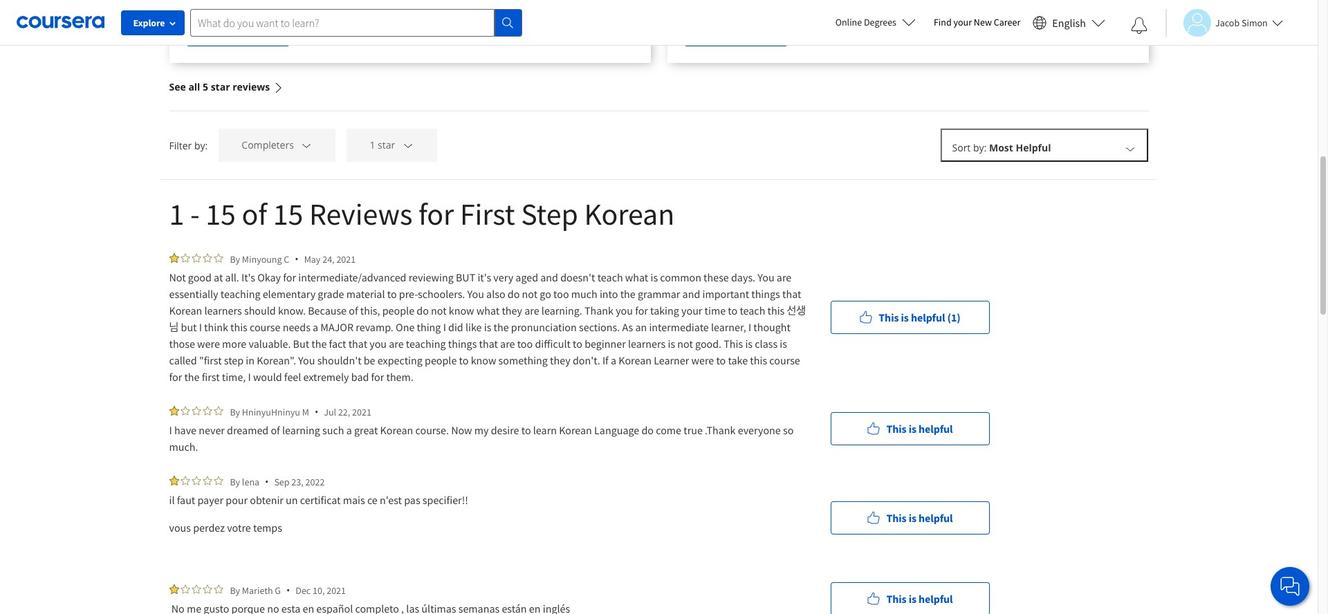 Task type: locate. For each thing, give the bounding box(es) containing it.
2021 right 22,
[[352, 406, 372, 418]]

are up something
[[500, 337, 515, 351]]

3 by from the top
[[230, 476, 240, 488]]

great
[[354, 423, 378, 437]]

to down the did
[[459, 354, 469, 367]]

by: right sort
[[973, 141, 987, 154]]

by left lena
[[230, 476, 240, 488]]

it's
[[241, 271, 255, 284]]

1 vertical spatial this is helpful
[[887, 511, 953, 525]]

to left learn
[[521, 423, 531, 437]]

0 vertical spatial filled star image
[[169, 253, 179, 263]]

0 vertical spatial teach
[[598, 271, 623, 284]]

1 horizontal spatial you
[[616, 304, 633, 318]]

1 vertical spatial this is helpful button
[[831, 501, 990, 534]]

things down the did
[[448, 337, 477, 351]]

1 horizontal spatial not
[[522, 287, 538, 301]]

grade
[[318, 287, 344, 301]]

1 vertical spatial people
[[425, 354, 457, 367]]

such
[[322, 423, 344, 437]]

2021 inside the by minyoung c • may 24, 2021
[[337, 253, 356, 265]]

by: right filter
[[194, 139, 208, 152]]

선생
[[787, 304, 806, 318]]

0 horizontal spatial not
[[431, 304, 447, 318]]

by:
[[194, 139, 208, 152], [973, 141, 987, 154]]

by left marieth in the left of the page
[[230, 584, 240, 597]]

1 vertical spatial filled star image
[[169, 406, 179, 416]]

c
[[284, 253, 289, 265]]

this up thought
[[768, 304, 785, 318]]

0 vertical spatial this is helpful
[[887, 422, 953, 436]]

filled star image for not
[[169, 253, 179, 263]]

15 up c
[[273, 195, 303, 233]]

by lena • sep 23, 2022
[[230, 475, 325, 488]]

2 horizontal spatial a
[[611, 354, 616, 367]]

il faut payer pour obtenir un certificat mais ce n'est pas specifier!!
[[169, 493, 468, 507]]

people up one
[[382, 304, 415, 318]]

3 this is helpful button from the top
[[831, 582, 990, 614]]

that
[[783, 287, 801, 301], [348, 337, 367, 351], [479, 337, 498, 351]]

learners down an
[[628, 337, 666, 351]]

2 vertical spatial 2021
[[327, 584, 346, 597]]

this inside button
[[879, 310, 899, 324]]

1 horizontal spatial chevron down image
[[1124, 143, 1136, 155]]

for up elementary at the top
[[283, 271, 296, 284]]

0 horizontal spatial your
[[682, 304, 703, 318]]

i inside i have never dreamed of learning such a great korean course. now my desire to learn korean language do come true .thank everyone so much.
[[169, 423, 172, 437]]

you right days.
[[758, 271, 775, 284]]

completers
[[242, 139, 294, 152]]

jacob
[[1216, 16, 1240, 29]]

1 vertical spatial they
[[550, 354, 571, 367]]

not left go
[[522, 287, 538, 301]]

too right go
[[554, 287, 569, 301]]

1 horizontal spatial course
[[770, 354, 800, 367]]

your
[[954, 16, 972, 28], [682, 304, 703, 318]]

know
[[449, 304, 474, 318], [471, 354, 496, 367]]

0 vertical spatial your
[[954, 16, 972, 28]]

g
[[275, 584, 281, 597]]

they
[[502, 304, 522, 318], [550, 354, 571, 367]]

2 horizontal spatial do
[[642, 423, 654, 437]]

days.
[[731, 271, 756, 284]]

0 horizontal spatial things
[[448, 337, 477, 351]]

1 horizontal spatial of
[[271, 423, 280, 437]]

this down class
[[750, 354, 767, 367]]

things down days.
[[752, 287, 780, 301]]

vous perdez votre temps
[[169, 521, 282, 535]]

2021 right 24,
[[337, 253, 356, 265]]

that up be
[[348, 337, 367, 351]]

0 horizontal spatial chevron down image
[[402, 139, 414, 152]]

0 horizontal spatial 1
[[169, 195, 184, 233]]

not down intermediate
[[678, 337, 693, 351]]

by inside the by minyoung c • may 24, 2021
[[230, 253, 240, 265]]

1 vertical spatial teach
[[740, 304, 765, 318]]

they down also
[[502, 304, 522, 318]]

• for by marieth g • dec 10, 2021
[[286, 584, 290, 597]]

2021 right 10,
[[327, 584, 346, 597]]

know up the did
[[449, 304, 474, 318]]

you down but
[[298, 354, 315, 367]]

what down also
[[477, 304, 500, 318]]

2 by from the top
[[230, 406, 240, 418]]

1 vertical spatial 2021
[[352, 406, 372, 418]]

of up the "minyoung"
[[242, 195, 267, 233]]

for down called
[[169, 370, 182, 384]]

1 horizontal spatial learners
[[628, 337, 666, 351]]

1 horizontal spatial too
[[554, 287, 569, 301]]

a right such on the bottom left of page
[[346, 423, 352, 437]]

un
[[286, 493, 298, 507]]

1 vertical spatial 1
[[169, 195, 184, 233]]

1 for 1 star
[[370, 139, 375, 152]]

do right also
[[508, 287, 520, 301]]

teaching down it's at top left
[[221, 287, 260, 301]]

1 horizontal spatial your
[[954, 16, 972, 28]]

is
[[651, 271, 658, 284], [901, 310, 909, 324], [484, 320, 491, 334], [668, 337, 675, 351], [745, 337, 753, 351], [780, 337, 787, 351], [909, 422, 917, 436], [909, 511, 917, 525], [909, 592, 917, 606]]

0 horizontal spatial teach
[[598, 271, 623, 284]]

filled star image up have
[[169, 406, 179, 416]]

true
[[684, 423, 703, 437]]

this
[[879, 310, 899, 324], [724, 337, 743, 351], [887, 422, 907, 436], [887, 511, 907, 525], [887, 592, 907, 606]]

1 vertical spatial of
[[349, 304, 358, 318]]

and down 'common'
[[683, 287, 700, 301]]

this is helpful button for g
[[831, 582, 990, 614]]

1 filled star image from the top
[[169, 253, 179, 263]]

1 horizontal spatial by:
[[973, 141, 987, 154]]

votre
[[227, 521, 251, 535]]

3 filled star image from the top
[[169, 476, 179, 486]]

24,
[[323, 253, 335, 265]]

0 vertical spatial not
[[522, 287, 538, 301]]

10,
[[313, 584, 325, 597]]

1 by from the top
[[230, 253, 240, 265]]

this is helpful for g
[[887, 592, 953, 606]]

1 vertical spatial do
[[417, 304, 429, 318]]

korean".
[[257, 354, 296, 367]]

1 horizontal spatial and
[[683, 287, 700, 301]]

2 15 from the left
[[273, 195, 303, 233]]

filled star image up il
[[169, 476, 179, 486]]

1 horizontal spatial do
[[508, 287, 520, 301]]

1 vertical spatial were
[[692, 354, 714, 367]]

not down schoolers.
[[431, 304, 447, 318]]

teaching down thing on the left bottom of page
[[406, 337, 446, 351]]

0 horizontal spatial what
[[477, 304, 500, 318]]

learner,
[[711, 320, 746, 334]]

a right needs
[[313, 320, 318, 334]]

intermediate/advanced
[[298, 271, 406, 284]]

• right c
[[295, 253, 299, 266]]

you down "it's"
[[467, 287, 484, 301]]

payer
[[197, 493, 224, 507]]

None search field
[[190, 9, 522, 36]]

doesn't
[[561, 271, 595, 284]]

i left have
[[169, 423, 172, 437]]

sep
[[274, 476, 290, 488]]

chat with us image
[[1279, 576, 1301, 598]]

a right if
[[611, 354, 616, 367]]

0 vertical spatial 1
[[370, 139, 375, 152]]

by up the "all."
[[230, 253, 240, 265]]

by
[[230, 253, 240, 265], [230, 406, 240, 418], [230, 476, 240, 488], [230, 584, 240, 597]]

1 horizontal spatial you
[[467, 287, 484, 301]]

1 left -
[[169, 195, 184, 233]]

by inside by marieth g • dec 10, 2021
[[230, 584, 240, 597]]

1 vertical spatial not
[[431, 304, 447, 318]]

you
[[616, 304, 633, 318], [370, 337, 387, 351]]

1 horizontal spatial they
[[550, 354, 571, 367]]

faut
[[177, 493, 195, 507]]

major
[[321, 320, 354, 334]]

they down difficult
[[550, 354, 571, 367]]

2 vertical spatial of
[[271, 423, 280, 437]]

that down like
[[479, 337, 498, 351]]

see all 5 star reviews
[[169, 80, 270, 93]]

0 horizontal spatial you
[[298, 354, 315, 367]]

see all 5 star reviews button
[[169, 63, 284, 111]]

it's
[[478, 271, 491, 284]]

5
[[203, 80, 208, 93]]

0 vertical spatial course
[[250, 320, 281, 334]]

1 this is helpful from the top
[[887, 422, 953, 436]]

by for g
[[230, 584, 240, 597]]

of left this,
[[349, 304, 358, 318]]

i right learner,
[[749, 320, 751, 334]]

by inside by lena • sep 23, 2022
[[230, 476, 240, 488]]

1 horizontal spatial star
[[378, 139, 395, 152]]

0 horizontal spatial too
[[517, 337, 533, 351]]

your right find on the top
[[954, 16, 972, 28]]

23,
[[292, 476, 304, 488]]

2 horizontal spatial you
[[758, 271, 775, 284]]

filter
[[169, 139, 192, 152]]

0 vertical spatial do
[[508, 287, 520, 301]]

0 vertical spatial of
[[242, 195, 267, 233]]

1 inside button
[[370, 139, 375, 152]]

dreamed
[[227, 423, 269, 437]]

2 vertical spatial do
[[642, 423, 654, 437]]

1 this is helpful button from the top
[[831, 412, 990, 445]]

too up something
[[517, 337, 533, 351]]

by up dreamed
[[230, 406, 240, 418]]

that up 선생
[[783, 287, 801, 301]]

helpful
[[911, 310, 945, 324], [919, 422, 953, 436], [919, 511, 953, 525], [919, 592, 953, 606]]

at
[[214, 271, 223, 284]]

not
[[522, 287, 538, 301], [431, 304, 447, 318], [678, 337, 693, 351]]

helpful for g
[[919, 592, 953, 606]]

by for m
[[230, 406, 240, 418]]

this is helpful for m
[[887, 422, 953, 436]]

and up go
[[541, 271, 558, 284]]

chevron down image
[[402, 139, 414, 152], [1124, 143, 1136, 155]]

2 filled star image from the top
[[169, 406, 179, 416]]

course.
[[415, 423, 449, 437]]

1 15 from the left
[[206, 195, 236, 233]]

coursera image
[[17, 11, 104, 33]]

1
[[370, 139, 375, 152], [169, 195, 184, 233]]

teaching
[[221, 287, 260, 301], [406, 337, 446, 351]]

by for •
[[230, 476, 240, 488]]

1 horizontal spatial 15
[[273, 195, 303, 233]]

thank
[[585, 304, 614, 318]]

filled star image for i
[[169, 406, 179, 416]]

filled star image up not
[[169, 253, 179, 263]]

1 right chevron down image
[[370, 139, 375, 152]]

were up "first
[[197, 337, 220, 351]]

by inside by hninyuhninyu m • jul 22, 2021
[[230, 406, 240, 418]]

1 star
[[370, 139, 395, 152]]

0 horizontal spatial they
[[502, 304, 522, 318]]

by marieth g • dec 10, 2021
[[230, 584, 346, 597]]

are up expecting
[[389, 337, 404, 351]]

of inside not good at all. it's okay for intermediate/advanced reviewing but it's very aged and doesn't teach what is common these days. you are essentially teaching elementary grade material to pre-schoolers. you also do not go too much into the grammar and important things that korean learners should know. because of this, people do not know what they are learning. thank you for taking your time to teach this 선생 님 but i think this course needs a major revamp. one thing i did like is the pronunciation sections. as an intermediate learner, i thought those were more valuable. but the fact that you are teaching things that are too difficult to beginner learners is not good. this is class is called "first step in korean". you shouldn't be expecting people to know something they don't. if a korean learner were to take this course for the first time, i would feel extremely bad for them.
[[349, 304, 358, 318]]

0 vertical spatial 2021
[[337, 253, 356, 265]]

know down like
[[471, 354, 496, 367]]

2 vertical spatial this is helpful
[[887, 592, 953, 606]]

teach up into
[[598, 271, 623, 284]]

more
[[222, 337, 247, 351]]

2 horizontal spatial of
[[349, 304, 358, 318]]

of inside i have never dreamed of learning such a great korean course. now my desire to learn korean language do come true .thank everyone so much.
[[271, 423, 280, 437]]

do left come
[[642, 423, 654, 437]]

2 this is helpful from the top
[[887, 511, 953, 525]]

this up more
[[230, 320, 248, 334]]

by: for filter
[[194, 139, 208, 152]]

very
[[494, 271, 513, 284]]

do up thing on the left bottom of page
[[417, 304, 429, 318]]

2 vertical spatial this
[[750, 354, 767, 367]]

to up learner,
[[728, 304, 738, 318]]

of down hninyuhninyu
[[271, 423, 280, 437]]

2 horizontal spatial that
[[783, 287, 801, 301]]

of
[[242, 195, 267, 233], [349, 304, 358, 318], [271, 423, 280, 437]]

i left the did
[[443, 320, 446, 334]]

0 horizontal spatial 15
[[206, 195, 236, 233]]

star
[[211, 80, 230, 93], [378, 139, 395, 152]]

korean
[[584, 195, 675, 233], [169, 304, 202, 318], [619, 354, 652, 367], [380, 423, 413, 437], [559, 423, 592, 437]]

learners up the think
[[204, 304, 242, 318]]

the right like
[[494, 320, 509, 334]]

0 horizontal spatial star
[[211, 80, 230, 93]]

you down revamp.
[[370, 337, 387, 351]]

1 vertical spatial course
[[770, 354, 800, 367]]

teach up thought
[[740, 304, 765, 318]]

• left sep
[[265, 475, 269, 488]]

0 vertical spatial what
[[625, 271, 648, 284]]

3 this is helpful from the top
[[887, 592, 953, 606]]

reviewing
[[409, 271, 454, 284]]

star image
[[180, 253, 190, 263], [202, 253, 212, 263], [180, 406, 190, 416], [191, 406, 201, 416], [202, 406, 212, 416], [202, 476, 212, 486], [213, 476, 223, 486], [191, 585, 201, 594], [213, 585, 223, 594]]

by hninyuhninyu m • jul 22, 2021
[[230, 405, 372, 419]]

for left the first
[[419, 195, 454, 233]]

2 this is helpful button from the top
[[831, 501, 990, 534]]

obtenir
[[250, 493, 284, 507]]

your up intermediate
[[682, 304, 703, 318]]

this inside not good at all. it's okay for intermediate/advanced reviewing but it's very aged and doesn't teach what is common these days. you are essentially teaching elementary grade material to pre-schoolers. you also do not go too much into the grammar and important things that korean learners should know. because of this, people do not know what they are learning. thank you for taking your time to teach this 선생 님 but i think this course needs a major revamp. one thing i did like is the pronunciation sections. as an intermediate learner, i thought those were more valuable. but the fact that you are teaching things that are too difficult to beginner learners is not good. this is class is called "first step in korean". you shouldn't be expecting people to know something they don't. if a korean learner were to take this course for the first time, i would feel extremely bad for them.
[[724, 337, 743, 351]]

what up grammar
[[625, 271, 648, 284]]

2021 for intermediate/advanced
[[337, 253, 356, 265]]

1 for 1 - 15 of 15 reviews for first step korean
[[169, 195, 184, 233]]

time
[[705, 304, 726, 318]]

0 vertical spatial and
[[541, 271, 558, 284]]

course up valuable.
[[250, 320, 281, 334]]

people down thing on the left bottom of page
[[425, 354, 457, 367]]

• right g
[[286, 584, 290, 597]]

• right "m"
[[315, 405, 318, 419]]

material
[[346, 287, 385, 301]]

i
[[199, 320, 202, 334], [443, 320, 446, 334], [749, 320, 751, 334], [248, 370, 251, 384], [169, 423, 172, 437]]

4 by from the top
[[230, 584, 240, 597]]

1 horizontal spatial a
[[346, 423, 352, 437]]

reviews
[[233, 80, 270, 93]]

1 horizontal spatial 1
[[370, 139, 375, 152]]

may
[[304, 253, 321, 265]]

course down class
[[770, 354, 800, 367]]

for up an
[[635, 304, 648, 318]]

1 star button
[[347, 129, 437, 162]]

2021 inside by hninyuhninyu m • jul 22, 2021
[[352, 406, 372, 418]]

2 vertical spatial filled star image
[[169, 476, 179, 486]]

filled star image
[[169, 253, 179, 263], [169, 406, 179, 416], [169, 476, 179, 486]]

1 vertical spatial your
[[682, 304, 703, 318]]

were down good.
[[692, 354, 714, 367]]

take
[[728, 354, 748, 367]]

star image
[[191, 253, 201, 263], [213, 253, 223, 263], [213, 406, 223, 416], [180, 476, 190, 486], [191, 476, 201, 486], [180, 585, 190, 594], [202, 585, 212, 594]]

you
[[758, 271, 775, 284], [467, 287, 484, 301], [298, 354, 315, 367]]

this is helpful button for m
[[831, 412, 990, 445]]

now
[[451, 423, 472, 437]]

1 horizontal spatial people
[[425, 354, 457, 367]]

1 horizontal spatial what
[[625, 271, 648, 284]]

0 horizontal spatial of
[[242, 195, 267, 233]]

1 horizontal spatial were
[[692, 354, 714, 367]]

helpful inside button
[[911, 310, 945, 324]]

but
[[293, 337, 309, 351]]

online degrees button
[[824, 7, 927, 37]]

0 horizontal spatial people
[[382, 304, 415, 318]]

you up 'as'
[[616, 304, 633, 318]]

a inside i have never dreamed of learning such a great korean course. now my desire to learn korean language do come true .thank everyone so much.
[[346, 423, 352, 437]]

this is helpful
[[887, 422, 953, 436], [887, 511, 953, 525], [887, 592, 953, 606]]

1 vertical spatial star
[[378, 139, 395, 152]]

by: for sort
[[973, 141, 987, 154]]

helpful for m
[[919, 422, 953, 436]]

helpful?
[[227, 23, 268, 37]]

0 horizontal spatial teaching
[[221, 287, 260, 301]]

to left pre-
[[387, 287, 397, 301]]

0 horizontal spatial learners
[[204, 304, 242, 318]]

0 vertical spatial this is helpful button
[[831, 412, 990, 445]]

1 vertical spatial you
[[370, 337, 387, 351]]

people
[[382, 304, 415, 318], [425, 354, 457, 367]]

15 right -
[[206, 195, 236, 233]]

0 vertical spatial know
[[449, 304, 474, 318]]

in
[[246, 354, 255, 367]]



Task type: vqa. For each thing, say whether or not it's contained in the screenshot.
by lena • sep 23, 2022
yes



Task type: describe. For each thing, give the bounding box(es) containing it.
one
[[396, 320, 415, 334]]

0 vertical spatial this
[[768, 304, 785, 318]]

have
[[174, 423, 197, 437]]

filled star image
[[169, 585, 179, 594]]

.thank
[[705, 423, 736, 437]]

vous
[[169, 521, 191, 535]]

desire
[[491, 423, 519, 437]]

marieth
[[242, 584, 273, 597]]

2 vertical spatial you
[[298, 354, 315, 367]]

these
[[704, 271, 729, 284]]

i have never dreamed of learning such a great korean course. now my desire to learn korean language do come true .thank everyone so much.
[[169, 423, 796, 454]]

sort by: most helpful
[[952, 141, 1051, 154]]

filter by:
[[169, 139, 208, 152]]

1 vertical spatial know
[[471, 354, 496, 367]]

1 vertical spatial things
[[448, 337, 477, 351]]

career
[[994, 16, 1021, 28]]

"first
[[199, 354, 222, 367]]

your inside not good at all. it's okay for intermediate/advanced reviewing but it's very aged and doesn't teach what is common these days. you are essentially teaching elementary grade material to pre-schoolers. you also do not go too much into the grammar and important things that korean learners should know. because of this, people do not know what they are learning. thank you for taking your time to teach this 선생 님 but i think this course needs a major revamp. one thing i did like is the pronunciation sections. as an intermediate learner, i thought those were more valuable. but the fact that you are teaching things that are too difficult to beginner learners is not good. this is class is called "first step in korean". you shouldn't be expecting people to know something they don't. if a korean learner were to take this course for the first time, i would feel extremely bad for them.
[[682, 304, 703, 318]]

go
[[540, 287, 551, 301]]

to inside i have never dreamed of learning such a great korean course. now my desire to learn korean language do come true .thank everyone so much.
[[521, 423, 531, 437]]

(1)
[[948, 310, 961, 324]]

needs
[[283, 320, 311, 334]]

0 vertical spatial you
[[758, 271, 775, 284]]

difficult
[[535, 337, 571, 351]]

something
[[499, 354, 548, 367]]

new
[[974, 16, 992, 28]]

• for by hninyuhninyu m • jul 22, 2021
[[315, 405, 318, 419]]

this for g
[[887, 592, 907, 606]]

님
[[169, 320, 179, 334]]

thought
[[754, 320, 791, 334]]

are up the pronunciation
[[525, 304, 539, 318]]

2021 for a
[[352, 406, 372, 418]]

intermediate
[[649, 320, 709, 334]]

degrees
[[864, 16, 897, 28]]

2 vertical spatial not
[[678, 337, 693, 351]]

dec
[[296, 584, 311, 597]]

taking
[[650, 304, 679, 318]]

the left the first
[[184, 370, 200, 384]]

english button
[[1028, 0, 1111, 45]]

grammar
[[638, 287, 680, 301]]

language
[[594, 423, 639, 437]]

1 horizontal spatial that
[[479, 337, 498, 351]]

2021 inside by marieth g • dec 10, 2021
[[327, 584, 346, 597]]

1 vertical spatial a
[[611, 354, 616, 367]]

i right but
[[199, 320, 202, 334]]

1 vertical spatial you
[[467, 287, 484, 301]]

0 vertical spatial star
[[211, 80, 230, 93]]

0 horizontal spatial that
[[348, 337, 367, 351]]

What do you want to learn? text field
[[190, 9, 495, 36]]

know.
[[278, 304, 306, 318]]

pre-
[[399, 287, 418, 301]]

helpful for •
[[919, 511, 953, 525]]

elementary
[[263, 287, 316, 301]]

also
[[486, 287, 505, 301]]

but
[[181, 320, 197, 334]]

learn
[[533, 423, 557, 437]]

schoolers.
[[418, 287, 465, 301]]

• for by minyoung c • may 24, 2021
[[295, 253, 299, 266]]

find your new career link
[[927, 14, 1028, 31]]

explore
[[133, 17, 165, 29]]

1 vertical spatial what
[[477, 304, 500, 318]]

1 vertical spatial learners
[[628, 337, 666, 351]]

all
[[188, 80, 200, 93]]

jacob simon
[[1216, 16, 1268, 29]]

jul
[[324, 406, 336, 418]]

so
[[783, 423, 794, 437]]

0 vertical spatial a
[[313, 320, 318, 334]]

the right into
[[620, 287, 636, 301]]

not
[[169, 271, 186, 284]]

explore button
[[121, 10, 185, 35]]

to up don't.
[[573, 337, 583, 351]]

thing
[[417, 320, 441, 334]]

never
[[199, 423, 225, 437]]

my
[[474, 423, 489, 437]]

this for c
[[879, 310, 899, 324]]

learning
[[282, 423, 320, 437]]

are up 선생
[[777, 271, 792, 284]]

0 vertical spatial learners
[[204, 304, 242, 318]]

-
[[190, 195, 200, 233]]

all.
[[225, 271, 239, 284]]

for right bad
[[371, 370, 384, 384]]

those
[[169, 337, 195, 351]]

much
[[571, 287, 598, 301]]

be
[[364, 354, 375, 367]]

to left take
[[716, 354, 726, 367]]

jacob simon button
[[1166, 9, 1283, 36]]

m
[[302, 406, 309, 418]]

because
[[308, 304, 347, 318]]

1 vertical spatial too
[[517, 337, 533, 351]]

certificat
[[300, 493, 341, 507]]

0 vertical spatial teaching
[[221, 287, 260, 301]]

1 horizontal spatial teaching
[[406, 337, 446, 351]]

chevron down image inside 1 star button
[[402, 139, 414, 152]]

0 vertical spatial people
[[382, 304, 415, 318]]

this,
[[360, 304, 380, 318]]

shouldn't
[[317, 354, 362, 367]]

1 horizontal spatial things
[[752, 287, 780, 301]]

minyoung
[[242, 253, 282, 265]]

0 horizontal spatial do
[[417, 304, 429, 318]]

class
[[755, 337, 778, 351]]

1 vertical spatial this
[[230, 320, 248, 334]]

first
[[202, 370, 220, 384]]

this is helpful for •
[[887, 511, 953, 525]]

by for c
[[230, 253, 240, 265]]

0 horizontal spatial you
[[370, 337, 387, 351]]

reviews
[[309, 195, 413, 233]]

step
[[521, 195, 578, 233]]

1 - 15 of 15 reviews for first step korean
[[169, 195, 675, 233]]

pour
[[226, 493, 248, 507]]

think
[[204, 320, 228, 334]]

this is helpful button for •
[[831, 501, 990, 534]]

expecting
[[378, 354, 423, 367]]

0 vertical spatial too
[[554, 287, 569, 301]]

called
[[169, 354, 197, 367]]

chevron down image
[[301, 139, 313, 152]]

common
[[660, 271, 701, 284]]

helpful for c
[[911, 310, 945, 324]]

0 vertical spatial you
[[616, 304, 633, 318]]

essentially
[[169, 287, 218, 301]]

see
[[169, 80, 186, 93]]

ce
[[367, 493, 378, 507]]

everyone
[[738, 423, 781, 437]]

this for •
[[887, 511, 907, 525]]

would
[[253, 370, 282, 384]]

this for m
[[887, 422, 907, 436]]

pronunciation
[[511, 320, 577, 334]]

do inside i have never dreamed of learning such a great korean course. now my desire to learn korean language do come true .thank everyone so much.
[[642, 423, 654, 437]]

i right time,
[[248, 370, 251, 384]]

0 vertical spatial were
[[197, 337, 220, 351]]

if
[[603, 354, 609, 367]]

pas
[[404, 493, 420, 507]]

1 horizontal spatial teach
[[740, 304, 765, 318]]

show notifications image
[[1131, 17, 1148, 34]]

perdez
[[193, 521, 225, 535]]

0 vertical spatial they
[[502, 304, 522, 318]]

0 horizontal spatial course
[[250, 320, 281, 334]]

the right but
[[312, 337, 327, 351]]

don't.
[[573, 354, 600, 367]]

helpful
[[1016, 141, 1051, 154]]

0 horizontal spatial and
[[541, 271, 558, 284]]

sort
[[952, 141, 971, 154]]

an
[[635, 320, 647, 334]]



